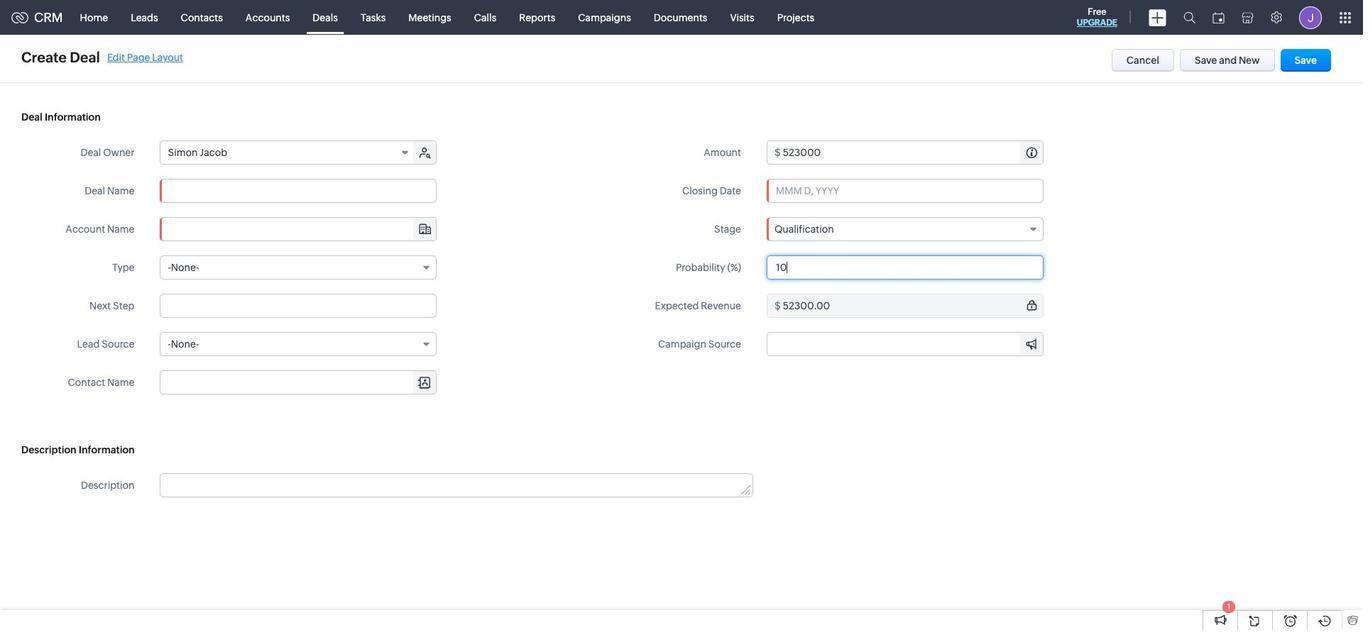 Task type: vqa. For each thing, say whether or not it's contained in the screenshot.
Search icon
yes



Task type: locate. For each thing, give the bounding box(es) containing it.
create menu image
[[1149, 9, 1167, 26]]

calendar image
[[1213, 12, 1225, 23]]

None text field
[[783, 295, 1043, 317], [161, 474, 752, 497], [783, 295, 1043, 317], [161, 474, 752, 497]]

None text field
[[783, 141, 1043, 164], [160, 179, 437, 203], [161, 218, 436, 241], [767, 256, 1044, 280], [160, 294, 437, 318], [768, 333, 1043, 356], [783, 141, 1043, 164], [160, 179, 437, 203], [161, 218, 436, 241], [767, 256, 1044, 280], [160, 294, 437, 318], [768, 333, 1043, 356]]

None field
[[161, 141, 415, 164], [767, 217, 1044, 241], [161, 218, 436, 241], [160, 256, 437, 280], [160, 332, 437, 356], [768, 333, 1043, 356], [161, 371, 436, 394], [161, 141, 415, 164], [767, 217, 1044, 241], [161, 218, 436, 241], [160, 256, 437, 280], [160, 332, 437, 356], [768, 333, 1043, 356], [161, 371, 436, 394]]



Task type: describe. For each thing, give the bounding box(es) containing it.
search element
[[1175, 0, 1204, 35]]

search image
[[1184, 11, 1196, 23]]

create menu element
[[1140, 0, 1175, 34]]

logo image
[[11, 12, 28, 23]]

profile element
[[1291, 0, 1331, 34]]

profile image
[[1299, 6, 1322, 29]]

MMM D, YYYY text field
[[767, 179, 1044, 203]]



